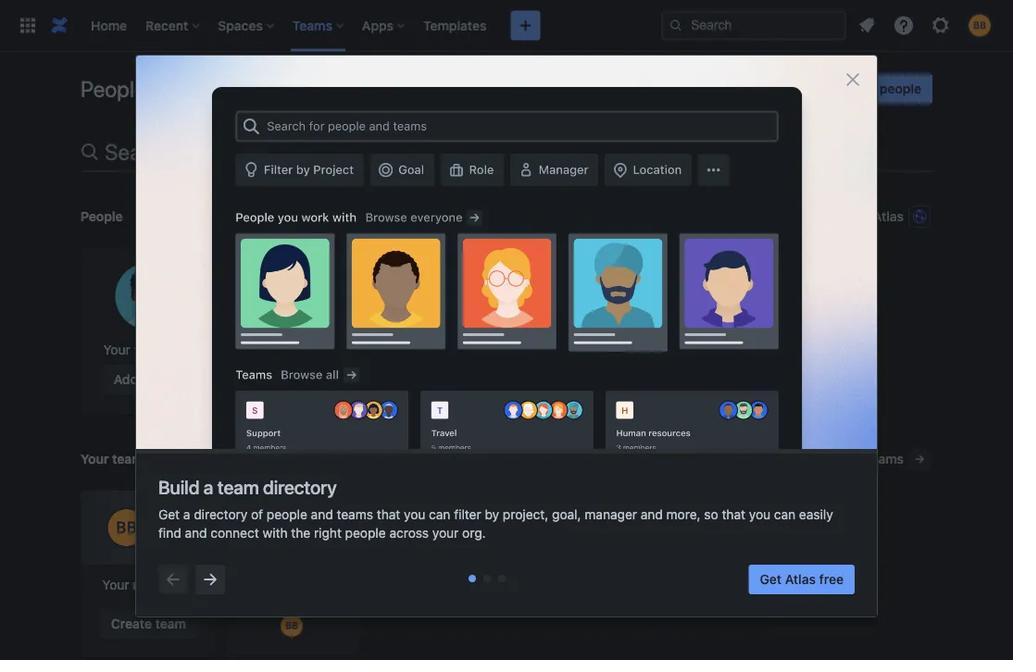 Task type: locate. For each thing, give the bounding box(es) containing it.
2 vertical spatial your
[[102, 578, 129, 593]]

0 vertical spatial add
[[853, 81, 877, 96]]

apps button
[[357, 11, 413, 40]]

people element
[[81, 248, 933, 415]]

0 vertical spatial create team
[[752, 81, 827, 96]]

with
[[844, 209, 871, 224], [263, 526, 288, 541]]

add people for add people button inside the people element
[[114, 372, 183, 387]]

0 horizontal spatial create team
[[111, 617, 186, 632]]

1 vertical spatial create team button
[[100, 610, 197, 640]]

1 people from the top
[[81, 76, 146, 102]]

goal,
[[553, 507, 582, 523]]

2 that from the left
[[722, 507, 746, 523]]

create team button
[[740, 74, 838, 104], [100, 610, 197, 640]]

people
[[880, 81, 922, 96], [207, 139, 272, 165], [142, 372, 183, 387], [267, 507, 308, 523], [345, 526, 386, 541]]

search
[[105, 139, 172, 165]]

global element
[[11, 0, 662, 51]]

1 vertical spatial people
[[81, 209, 123, 224]]

spaces
[[218, 18, 263, 33]]

1 that from the left
[[377, 507, 401, 523]]

0 horizontal spatial atlas
[[786, 572, 816, 588]]

1 vertical spatial atlas
[[786, 572, 816, 588]]

free
[[820, 572, 844, 588]]

people down the home link
[[81, 76, 146, 102]]

1 vertical spatial a
[[183, 507, 190, 523]]

add people button
[[841, 74, 933, 104], [103, 365, 195, 395]]

add for rightmost add people button
[[853, 81, 877, 96]]

you
[[404, 507, 426, 523], [750, 507, 771, 523]]

atlas left atlas icon
[[874, 209, 905, 224]]

apps
[[362, 18, 394, 33]]

0 horizontal spatial you
[[404, 507, 426, 523]]

that right so
[[722, 507, 746, 523]]

1 horizontal spatial add
[[853, 81, 877, 96]]

get atlas free button
[[749, 565, 855, 595]]

1 horizontal spatial add people button
[[841, 74, 933, 104]]

filter
[[454, 507, 482, 523]]

1 vertical spatial team
[[218, 476, 259, 498]]

1 horizontal spatial atlas
[[874, 209, 905, 224]]

banner containing home
[[0, 0, 1014, 52]]

0 vertical spatial directory
[[263, 476, 337, 498]]

create team left close modal "image"
[[752, 81, 827, 96]]

with right options
[[844, 209, 871, 224]]

0 vertical spatial add people
[[853, 81, 922, 96]]

add
[[853, 81, 877, 96], [114, 372, 138, 387]]

create team button left close modal "image"
[[740, 74, 838, 104]]

can left easily
[[775, 507, 796, 523]]

people down 'search'
[[81, 209, 123, 224]]

team up the of
[[218, 476, 259, 498]]

manage users link
[[629, 74, 737, 104]]

1 vertical spatial create team
[[111, 617, 186, 632]]

more
[[716, 209, 747, 224]]

get left free
[[761, 572, 782, 588]]

get up find
[[158, 507, 180, 523]]

1 vertical spatial get
[[761, 572, 782, 588]]

confluence image
[[48, 14, 70, 37]]

0 vertical spatial get
[[158, 507, 180, 523]]

add people inside people element
[[114, 372, 183, 387]]

your teammate
[[103, 342, 194, 358]]

1 horizontal spatial create team
[[752, 81, 827, 96]]

create team button down your new team!
[[100, 610, 197, 640]]

teams inside "button"
[[867, 452, 905, 467]]

0 horizontal spatial add
[[114, 372, 138, 387]]

of
[[251, 507, 263, 523]]

add people for rightmost add people button
[[853, 81, 922, 96]]

0 vertical spatial create team button
[[740, 74, 838, 104]]

0 vertical spatial with
[[844, 209, 871, 224]]

0 horizontal spatial directory
[[194, 507, 248, 523]]

a
[[204, 476, 213, 498], [183, 507, 190, 523]]

people
[[81, 76, 146, 102], [81, 209, 123, 224]]

create team inside your teams element
[[111, 617, 186, 632]]

you right so
[[750, 507, 771, 523]]

people and teams
[[81, 76, 251, 102]]

a right 'build'
[[204, 476, 213, 498]]

0 horizontal spatial can
[[429, 507, 451, 523]]

1 horizontal spatial get
[[761, 572, 782, 588]]

create team
[[752, 81, 827, 96], [111, 617, 186, 632]]

connect
[[211, 526, 259, 541]]

with left 'the'
[[263, 526, 288, 541]]

your teams
[[81, 452, 150, 467]]

create down new
[[111, 617, 152, 632]]

create right users on the right top of page
[[752, 81, 792, 96]]

1 horizontal spatial team
[[218, 476, 259, 498]]

add people
[[853, 81, 922, 96], [114, 372, 183, 387]]

2 you from the left
[[750, 507, 771, 523]]

create
[[752, 81, 792, 96], [111, 617, 152, 632]]

1 vertical spatial add people button
[[103, 365, 195, 395]]

add people button inside people element
[[103, 365, 195, 395]]

add people button down your teammate
[[103, 365, 195, 395]]

1 horizontal spatial with
[[844, 209, 871, 224]]

search
[[751, 209, 792, 224]]

create team for the rightmost create team button
[[752, 81, 827, 96]]

1 you from the left
[[404, 507, 426, 523]]

with inside 'button'
[[844, 209, 871, 224]]

that up across on the bottom left of the page
[[377, 507, 401, 523]]

your inside people element
[[103, 342, 130, 358]]

1 vertical spatial create
[[111, 617, 152, 632]]

create inside your teams element
[[111, 617, 152, 632]]

team
[[796, 81, 827, 96], [218, 476, 259, 498], [155, 617, 186, 632]]

can up your
[[429, 507, 451, 523]]

the
[[291, 526, 311, 541]]

1 horizontal spatial can
[[775, 507, 796, 523]]

close modal image
[[843, 69, 865, 91]]

teammate
[[134, 342, 194, 358]]

and
[[151, 76, 187, 102], [277, 139, 313, 165], [311, 507, 333, 523], [641, 507, 663, 523], [185, 526, 207, 541]]

directory up 'the'
[[263, 476, 337, 498]]

confluence image
[[48, 14, 70, 37]]

project,
[[503, 507, 549, 523]]

1 horizontal spatial create
[[752, 81, 792, 96]]

a down 'build'
[[183, 507, 190, 523]]

team down team!
[[155, 617, 186, 632]]

browse all teams button
[[799, 445, 933, 475]]

atlas left free
[[786, 572, 816, 588]]

get
[[158, 507, 180, 523], [761, 572, 782, 588]]

0 horizontal spatial with
[[263, 526, 288, 541]]

banner
[[0, 0, 1014, 52]]

directory up connect at the left bottom of the page
[[194, 507, 248, 523]]

1 horizontal spatial a
[[204, 476, 213, 498]]

team left close modal "image"
[[796, 81, 827, 96]]

0 horizontal spatial create
[[111, 617, 152, 632]]

0 vertical spatial add people button
[[841, 74, 933, 104]]

you up across on the bottom left of the page
[[404, 507, 426, 523]]

0 vertical spatial atlas
[[874, 209, 905, 224]]

1 horizontal spatial add people
[[853, 81, 922, 96]]

more search options with atlas button
[[714, 202, 933, 232]]

1 vertical spatial add
[[114, 372, 138, 387]]

atlas
[[874, 209, 905, 224], [786, 572, 816, 588]]

right
[[314, 526, 342, 541]]

1 vertical spatial add people
[[114, 372, 183, 387]]

2 people from the top
[[81, 209, 123, 224]]

search for people and teams
[[105, 139, 377, 165]]

templates
[[424, 18, 487, 33]]

0 horizontal spatial add people button
[[103, 365, 195, 395]]

add people button down settings icon
[[841, 74, 933, 104]]

manage users
[[640, 81, 726, 96]]

create team down your new team!
[[111, 617, 186, 632]]

next image
[[199, 569, 222, 591]]

2 vertical spatial team
[[155, 617, 186, 632]]

add inside people element
[[114, 372, 138, 387]]

create team for create team button within your teams element
[[111, 617, 186, 632]]

0 horizontal spatial that
[[377, 507, 401, 523]]

directory
[[263, 476, 337, 498], [194, 507, 248, 523]]

1 horizontal spatial directory
[[263, 476, 337, 498]]

that
[[377, 507, 401, 523], [722, 507, 746, 523]]

your
[[103, 342, 130, 358], [81, 452, 109, 467], [102, 578, 129, 593]]

0 vertical spatial your
[[103, 342, 130, 358]]

0 vertical spatial a
[[204, 476, 213, 498]]

build
[[158, 476, 200, 498]]

people for people
[[81, 209, 123, 224]]

teams
[[192, 76, 251, 102], [318, 139, 377, 165], [112, 452, 150, 467], [867, 452, 905, 467], [337, 507, 374, 523]]

1 horizontal spatial that
[[722, 507, 746, 523]]

1 horizontal spatial you
[[750, 507, 771, 523]]

home link
[[85, 11, 133, 40]]

teamz image
[[224, 491, 360, 565]]

create for the rightmost create team button
[[752, 81, 792, 96]]

by
[[485, 507, 500, 523]]

0 vertical spatial people
[[81, 76, 146, 102]]

1 vertical spatial your
[[81, 452, 109, 467]]

bob builder
[[257, 342, 327, 358]]

options
[[795, 209, 841, 224]]

0 horizontal spatial add people
[[114, 372, 183, 387]]

0 vertical spatial team
[[796, 81, 827, 96]]

1 vertical spatial with
[[263, 526, 288, 541]]

teams inside build a team directory get a directory of people and teams that you can filter by project, goal, manager and more, so that you can easily find and connect with the right people across your org.
[[337, 507, 374, 523]]

0 horizontal spatial get
[[158, 507, 180, 523]]

0 horizontal spatial create team button
[[100, 610, 197, 640]]

0 vertical spatial create
[[752, 81, 792, 96]]

can
[[429, 507, 451, 523], [775, 507, 796, 523]]



Task type: describe. For each thing, give the bounding box(es) containing it.
atlas image
[[913, 209, 928, 224]]

manage
[[640, 81, 688, 96]]

bob builder link
[[224, 248, 360, 415]]

people for people and teams
[[81, 76, 146, 102]]

org.
[[463, 526, 486, 541]]

so
[[705, 507, 719, 523]]

browse
[[801, 452, 846, 467]]

atlas inside 'button'
[[874, 209, 905, 224]]

your for your teams
[[81, 452, 109, 467]]

home
[[91, 18, 127, 33]]

builder
[[285, 342, 327, 358]]

1 vertical spatial directory
[[194, 507, 248, 523]]

get inside build a team directory get a directory of people and teams that you can filter by project, goal, manager and more, so that you can easily find and connect with the right people across your org.
[[158, 507, 180, 523]]

your for your teammate
[[103, 342, 130, 358]]

your for your new team!
[[102, 578, 129, 593]]

2 can from the left
[[775, 507, 796, 523]]

1 can from the left
[[429, 507, 451, 523]]

team inside build a team directory get a directory of people and teams that you can filter by project, goal, manager and more, so that you can easily find and connect with the right people across your org.
[[218, 476, 259, 498]]

bob
[[257, 342, 281, 358]]

easily
[[800, 507, 834, 523]]

settings icon image
[[931, 14, 953, 37]]

search image
[[669, 18, 684, 33]]

people right close modal "image"
[[880, 81, 922, 96]]

Search field
[[662, 11, 847, 40]]

your new team!
[[102, 578, 195, 593]]

your
[[433, 526, 459, 541]]

people up 'the'
[[267, 507, 308, 523]]

with inside build a team directory get a directory of people and teams that you can filter by project, goal, manager and more, so that you can easily find and connect with the right people across your org.
[[263, 526, 288, 541]]

browse all teams
[[801, 452, 905, 467]]

manager
[[585, 507, 638, 523]]

people down teammate
[[142, 372, 183, 387]]

0 horizontal spatial team
[[155, 617, 186, 632]]

find
[[158, 526, 181, 541]]

add for add people button inside the people element
[[114, 372, 138, 387]]

build a team directory dialog
[[136, 56, 878, 617]]

get inside button
[[761, 572, 782, 588]]

new
[[133, 578, 158, 593]]

2 horizontal spatial team
[[796, 81, 827, 96]]

more search options with atlas
[[716, 209, 905, 224]]

people right right
[[345, 526, 386, 541]]

create for create team button within your teams element
[[111, 617, 152, 632]]

for
[[177, 139, 202, 165]]

more,
[[667, 507, 701, 523]]

0 horizontal spatial a
[[183, 507, 190, 523]]

your teams element
[[81, 491, 933, 661]]

build a team directory get a directory of people and teams that you can filter by project, goal, manager and more, so that you can easily find and connect with the right people across your org.
[[158, 476, 834, 541]]

1 horizontal spatial create team button
[[740, 74, 838, 104]]

get atlas free
[[761, 572, 844, 588]]

templates link
[[418, 11, 493, 40]]

arrowrighticon image
[[913, 452, 928, 467]]

all
[[850, 452, 864, 467]]

people right for
[[207, 139, 272, 165]]

users
[[692, 81, 726, 96]]

spaces button
[[213, 11, 282, 40]]

atlas inside button
[[786, 572, 816, 588]]

team!
[[161, 578, 195, 593]]

create team button inside your teams element
[[100, 610, 197, 640]]

across
[[390, 526, 429, 541]]



Task type: vqa. For each thing, say whether or not it's contained in the screenshot.
URL
no



